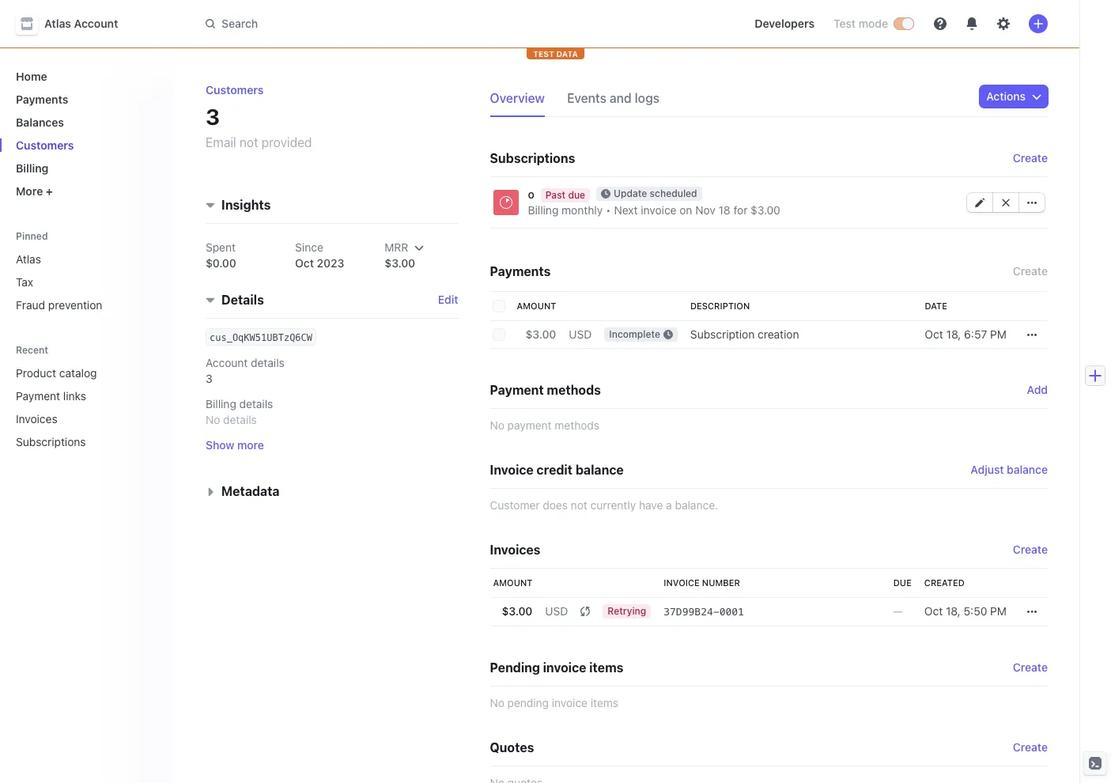 Task type: vqa. For each thing, say whether or not it's contained in the screenshot.


Task type: describe. For each thing, give the bounding box(es) containing it.
1 vertical spatial methods
[[555, 418, 600, 432]]

payment for payment links
[[16, 389, 60, 403]]

6:57
[[964, 328, 988, 341]]

update
[[614, 187, 647, 199]]

since
[[295, 241, 323, 254]]

37d99b24-0001
[[664, 606, 744, 618]]

1 vertical spatial svg image
[[1028, 330, 1037, 340]]

test mode
[[834, 17, 888, 30]]

atlas for atlas account
[[44, 17, 71, 30]]

0 vertical spatial items
[[590, 661, 624, 675]]

account inside "account details 3 billing details no details"
[[206, 356, 248, 370]]

settings image
[[998, 17, 1010, 30]]

show more button
[[206, 438, 264, 454]]

product
[[16, 366, 56, 380]]

nov
[[696, 203, 716, 217]]

5:50
[[964, 604, 988, 618]]

recent element
[[0, 360, 174, 455]]

metadata
[[222, 485, 280, 499]]

oct 18, 6:57 pm
[[925, 328, 1007, 341]]

usd for topmost usd link
[[569, 328, 592, 341]]

tax
[[16, 275, 33, 289]]

oct 18, 6:57 pm link
[[919, 320, 1013, 349]]

due
[[894, 578, 912, 588]]

balances link
[[9, 109, 161, 135]]

number
[[702, 578, 740, 588]]

edit button
[[438, 292, 458, 308]]

create for payments
[[1013, 264, 1048, 278]]

cus_oqkw51ubtzq6cw button
[[210, 329, 313, 345]]

oct 18, 5:50 pm
[[925, 604, 1007, 618]]

recent navigation links element
[[0, 343, 174, 455]]

subscription creation link
[[684, 320, 919, 349]]

atlas link
[[9, 246, 161, 272]]

balance inside button
[[1007, 463, 1048, 476]]

logs
[[635, 91, 660, 105]]

a
[[666, 498, 672, 512]]

on
[[680, 203, 693, 217]]

payment for payment methods
[[490, 383, 544, 397]]

subscriptions inside "recent" element
[[16, 435, 86, 449]]

—
[[894, 604, 903, 618]]

pinned
[[16, 230, 48, 242]]

1 vertical spatial details
[[239, 398, 273, 411]]

1 vertical spatial customers link
[[9, 132, 161, 158]]

does
[[543, 498, 568, 512]]

1 horizontal spatial invoices
[[490, 543, 541, 557]]

more
[[237, 439, 264, 452]]

$0.00
[[206, 257, 236, 270]]

5 create from the top
[[1013, 740, 1048, 754]]

not inside customers 3 email not provided
[[240, 135, 258, 150]]

oct for oct 18, 6:57 pm
[[925, 328, 944, 341]]

quotes
[[490, 740, 534, 755]]

edit
[[438, 293, 458, 307]]

create button for pending invoice items
[[1013, 660, 1048, 676]]

developers
[[755, 17, 815, 30]]

incomplete
[[609, 328, 661, 340]]

tax link
[[9, 269, 161, 295]]

due
[[568, 189, 586, 201]]

billing monthly • next invoice on nov 18 for $3.00
[[528, 203, 781, 217]]

past due
[[546, 189, 586, 201]]

customers for customers
[[16, 138, 74, 152]]

date
[[925, 301, 948, 311]]

payments link
[[9, 86, 161, 112]]

next
[[614, 203, 638, 217]]

events and logs button
[[567, 85, 669, 117]]

payments inside the core navigation links element
[[16, 93, 68, 106]]

$3.00 down mrr
[[385, 257, 415, 270]]

1 vertical spatial not
[[571, 498, 588, 512]]

oct inside since oct 2023
[[295, 257, 314, 270]]

1 vertical spatial $3.00 link
[[490, 597, 539, 627]]

0 vertical spatial $3.00 link
[[511, 320, 563, 349]]

0 vertical spatial usd link
[[563, 320, 598, 349]]

for
[[734, 203, 748, 217]]

0 vertical spatial methods
[[547, 383, 601, 397]]

1 vertical spatial usd link
[[539, 597, 575, 627]]

create link for invoices
[[1013, 542, 1048, 558]]

create button for payments
[[1013, 260, 1048, 282]]

create for subscriptions
[[1013, 151, 1048, 165]]

— link
[[887, 597, 918, 627]]

18, for 6:57
[[947, 328, 961, 341]]

oct for oct 18, 5:50 pm
[[925, 604, 943, 618]]

0001
[[720, 606, 744, 618]]

pinned navigation links element
[[9, 229, 161, 318]]

pending
[[508, 696, 549, 710]]

balance.
[[675, 498, 718, 512]]

help image
[[934, 17, 947, 30]]

fraud prevention
[[16, 298, 102, 312]]

since oct 2023
[[295, 241, 345, 270]]

test
[[834, 17, 856, 30]]

pm for oct 18, 6:57 pm
[[991, 328, 1007, 341]]

invoice for invoice credit balance
[[490, 463, 534, 477]]

details
[[222, 293, 264, 307]]

3 inside "account details 3 billing details no details"
[[206, 372, 213, 386]]

adjust balance button
[[971, 462, 1048, 478]]

email
[[206, 135, 236, 150]]

18, for 5:50
[[946, 604, 961, 618]]

$3.00 up payment methods
[[526, 328, 556, 341]]

adjust balance
[[971, 463, 1048, 476]]

no pending invoice items
[[490, 696, 619, 710]]

no for payment methods
[[490, 418, 505, 432]]

oct 18, 5:50 pm link
[[918, 597, 1013, 627]]

$3.00 up the pending
[[502, 604, 533, 618]]

+
[[46, 184, 53, 198]]

catalog
[[59, 366, 97, 380]]

events
[[567, 91, 607, 105]]

payment links link
[[9, 383, 139, 409]]

customer does not currently have a balance.
[[490, 498, 718, 512]]

core navigation links element
[[9, 63, 161, 204]]

home
[[16, 70, 47, 83]]

provided
[[262, 135, 312, 150]]

developers link
[[749, 11, 821, 36]]

Search search field
[[196, 9, 642, 38]]

1 vertical spatial amount
[[493, 578, 533, 588]]

links
[[63, 389, 86, 403]]

0 vertical spatial details
[[251, 356, 285, 370]]

overview button
[[490, 85, 555, 117]]

$3.00 right for
[[751, 203, 781, 217]]

1 vertical spatial invoice
[[543, 661, 587, 675]]

fraud
[[16, 298, 45, 312]]

billing for billing monthly • next invoice on nov 18 for $3.00
[[528, 203, 559, 217]]



Task type: locate. For each thing, give the bounding box(es) containing it.
0 vertical spatial payments
[[16, 93, 68, 106]]

product catalog link
[[9, 360, 139, 386]]

customers link down payments link
[[9, 132, 161, 158]]

customers inside the core navigation links element
[[16, 138, 74, 152]]

account
[[74, 17, 118, 30], [206, 356, 248, 370]]

3 create from the top
[[1013, 543, 1048, 556]]

0 vertical spatial create link
[[1013, 542, 1048, 558]]

2 vertical spatial details
[[223, 413, 257, 427]]

1 horizontal spatial balance
[[1007, 463, 1048, 476]]

atlas
[[44, 17, 71, 30], [16, 252, 41, 266]]

0 horizontal spatial payments
[[16, 93, 68, 106]]

scheduled
[[650, 187, 697, 199]]

not right does
[[571, 498, 588, 512]]

atlas account
[[44, 17, 118, 30]]

currently
[[591, 498, 636, 512]]

customers link
[[206, 83, 264, 97], [9, 132, 161, 158]]

1 vertical spatial 18,
[[946, 604, 961, 618]]

have
[[639, 498, 663, 512]]

notifications image
[[966, 17, 979, 30]]

1 vertical spatial account
[[206, 356, 248, 370]]

o
[[528, 187, 535, 201]]

payments down o
[[490, 264, 551, 278]]

svg image right actions
[[1032, 92, 1042, 101]]

1 horizontal spatial payments
[[490, 264, 551, 278]]

2 create from the top
[[1013, 264, 1048, 278]]

0 horizontal spatial subscriptions
[[16, 435, 86, 449]]

no for pending invoice items
[[490, 696, 505, 710]]

spent
[[206, 241, 236, 254]]

2 vertical spatial billing
[[206, 398, 236, 411]]

$3.00 link up payment methods
[[511, 320, 563, 349]]

invoice inside list
[[641, 203, 677, 217]]

0 vertical spatial pm
[[991, 328, 1007, 341]]

invoice for invoice number
[[664, 578, 700, 588]]

$3.00 link up the pending
[[490, 597, 539, 627]]

0 horizontal spatial balance
[[576, 463, 624, 477]]

details up show more
[[223, 413, 257, 427]]

1 horizontal spatial payment
[[490, 383, 544, 397]]

18, left 5:50
[[946, 604, 961, 618]]

details
[[251, 356, 285, 370], [239, 398, 273, 411], [223, 413, 257, 427]]

description
[[691, 301, 750, 311]]

payment down product in the top left of the page
[[16, 389, 60, 403]]

customers
[[206, 83, 264, 97], [16, 138, 74, 152]]

balance
[[576, 463, 624, 477], [1007, 463, 1048, 476]]

0 vertical spatial atlas
[[44, 17, 71, 30]]

1 horizontal spatial subscriptions
[[490, 151, 575, 165]]

4 create from the top
[[1013, 661, 1048, 674]]

no up the show on the left bottom of the page
[[206, 413, 220, 427]]

recent
[[16, 344, 48, 356]]

Search text field
[[196, 9, 642, 38]]

1 horizontal spatial invoice
[[664, 578, 700, 588]]

1 vertical spatial atlas
[[16, 252, 41, 266]]

metadata button
[[199, 476, 280, 501]]

pm inside oct 18, 6:57 pm link
[[991, 328, 1007, 341]]

show
[[206, 439, 234, 452]]

update scheduled
[[614, 187, 697, 199]]

1 horizontal spatial account
[[206, 356, 248, 370]]

subscriptions down invoices link
[[16, 435, 86, 449]]

account down cus_oqkw51ubtzq6cw
[[206, 356, 248, 370]]

0 vertical spatial account
[[74, 17, 118, 30]]

0 horizontal spatial invoices
[[16, 412, 57, 426]]

$3.00
[[751, 203, 781, 217], [385, 257, 415, 270], [526, 328, 556, 341], [502, 604, 533, 618]]

invoice
[[490, 463, 534, 477], [664, 578, 700, 588]]

methods up no payment methods
[[547, 383, 601, 397]]

0 vertical spatial 3
[[206, 104, 220, 130]]

customer
[[490, 498, 540, 512]]

invoices link
[[9, 406, 139, 432]]

1 vertical spatial payments
[[490, 264, 551, 278]]

amount
[[517, 301, 556, 311], [493, 578, 533, 588]]

1 vertical spatial pm
[[991, 604, 1007, 618]]

balance up customer does not currently have a balance. at the bottom of the page
[[576, 463, 624, 477]]

0 horizontal spatial not
[[240, 135, 258, 150]]

0 horizontal spatial customers link
[[9, 132, 161, 158]]

invoices down payment links in the left of the page
[[16, 412, 57, 426]]

balance right adjust
[[1007, 463, 1048, 476]]

1 horizontal spatial customers link
[[206, 83, 264, 97]]

monthly
[[562, 203, 603, 217]]

1 vertical spatial invoices
[[490, 543, 541, 557]]

0 vertical spatial subscriptions
[[490, 151, 575, 165]]

create link
[[1013, 542, 1048, 558], [1013, 740, 1048, 756]]

0 vertical spatial svg image
[[1032, 92, 1042, 101]]

3 up email
[[206, 104, 220, 130]]

usd link left incomplete
[[563, 320, 598, 349]]

3 create button from the top
[[1013, 660, 1048, 676]]

creation
[[758, 328, 799, 341]]

billing up more +
[[16, 161, 49, 175]]

•
[[606, 203, 611, 217]]

1 vertical spatial customers
[[16, 138, 74, 152]]

invoices down customer
[[490, 543, 541, 557]]

atlas down pinned
[[16, 252, 41, 266]]

customers inside customers 3 email not provided
[[206, 83, 264, 97]]

0 horizontal spatial customers
[[16, 138, 74, 152]]

2 18, from the top
[[946, 604, 961, 618]]

1 horizontal spatial billing
[[206, 398, 236, 411]]

tab list
[[490, 85, 682, 117]]

billing for billing
[[16, 161, 49, 175]]

oct down created
[[925, 604, 943, 618]]

18, left 6:57
[[947, 328, 961, 341]]

usd left incomplete
[[569, 328, 592, 341]]

billing down past
[[528, 203, 559, 217]]

0 vertical spatial oct
[[295, 257, 314, 270]]

1 vertical spatial oct
[[925, 328, 944, 341]]

details down cus_oqkw51ubtzq6cw
[[251, 356, 285, 370]]

1 vertical spatial 3
[[206, 372, 213, 386]]

items down pending invoice items
[[591, 696, 619, 710]]

0 horizontal spatial payment
[[16, 389, 60, 403]]

search
[[222, 17, 258, 30]]

customers up email
[[206, 83, 264, 97]]

subscriptions
[[490, 151, 575, 165], [16, 435, 86, 449]]

2 create button from the top
[[1013, 260, 1048, 282]]

no left payment
[[490, 418, 505, 432]]

1 horizontal spatial customers
[[206, 83, 264, 97]]

payments up balances
[[16, 93, 68, 106]]

usd
[[569, 328, 592, 341], [545, 604, 568, 618]]

payments
[[16, 93, 68, 106], [490, 264, 551, 278]]

adjust
[[971, 463, 1004, 476]]

no left pending
[[490, 696, 505, 710]]

no payment methods
[[490, 418, 600, 432]]

1 horizontal spatial atlas
[[44, 17, 71, 30]]

atlas for atlas
[[16, 252, 41, 266]]

billing up the show on the left bottom of the page
[[206, 398, 236, 411]]

tab list containing overview
[[490, 85, 682, 117]]

no inside "account details 3 billing details no details"
[[206, 413, 220, 427]]

subscriptions up o
[[490, 151, 575, 165]]

1 create button from the top
[[1013, 150, 1048, 166]]

37d99b24-0001 link
[[658, 597, 887, 627]]

payment links
[[16, 389, 86, 403]]

pm right 6:57
[[991, 328, 1007, 341]]

3 down cus_oqkw51ubtzq6cw
[[206, 372, 213, 386]]

fraud prevention link
[[9, 292, 161, 318]]

customers for customers 3 email not provided
[[206, 83, 264, 97]]

account up home link
[[74, 17, 118, 30]]

usd up pending invoice items
[[545, 604, 568, 618]]

prevention
[[48, 298, 102, 312]]

2 3 from the top
[[206, 372, 213, 386]]

billing inside the core navigation links element
[[16, 161, 49, 175]]

1 18, from the top
[[947, 328, 961, 341]]

not right email
[[240, 135, 258, 150]]

invoices
[[16, 412, 57, 426], [490, 543, 541, 557]]

1 3 from the top
[[206, 104, 220, 130]]

2 vertical spatial invoice
[[552, 696, 588, 710]]

1 create link from the top
[[1013, 542, 1048, 558]]

2 create link from the top
[[1013, 740, 1048, 756]]

invoice down update scheduled
[[641, 203, 677, 217]]

product catalog
[[16, 366, 97, 380]]

no
[[206, 413, 220, 427], [490, 418, 505, 432], [490, 696, 505, 710]]

1 balance from the left
[[576, 463, 624, 477]]

invoice number
[[664, 578, 740, 588]]

test
[[533, 49, 554, 59]]

1 pm from the top
[[991, 328, 1007, 341]]

details up the more
[[239, 398, 273, 411]]

2 pm from the top
[[991, 604, 1007, 618]]

0 vertical spatial invoice
[[490, 463, 534, 477]]

0 vertical spatial invoices
[[16, 412, 57, 426]]

items down retrying link
[[590, 661, 624, 675]]

1 vertical spatial invoice
[[664, 578, 700, 588]]

payment inside "recent" element
[[16, 389, 60, 403]]

0 vertical spatial create button
[[1013, 150, 1048, 166]]

customers link up email
[[206, 83, 264, 97]]

spent $0.00
[[206, 241, 236, 270]]

1 horizontal spatial usd
[[569, 328, 592, 341]]

list containing o
[[481, 177, 1048, 232]]

1 vertical spatial subscriptions
[[16, 435, 86, 449]]

0 vertical spatial customers link
[[206, 83, 264, 97]]

home link
[[9, 63, 161, 89]]

1 create from the top
[[1013, 151, 1048, 165]]

add button
[[1027, 382, 1048, 398]]

invoice up 37d99b24-
[[664, 578, 700, 588]]

create button for subscriptions
[[1013, 150, 1048, 166]]

retrying
[[608, 605, 646, 617]]

svg image inside the actions popup button
[[1032, 92, 1042, 101]]

usd for the bottommost usd link
[[545, 604, 568, 618]]

past
[[546, 189, 566, 201]]

customers 3 email not provided
[[206, 83, 312, 150]]

subscription
[[691, 328, 755, 341]]

svg image
[[1032, 92, 1042, 101], [1028, 330, 1037, 340]]

usd link up pending invoice items
[[539, 597, 575, 627]]

1 vertical spatial usd
[[545, 604, 568, 618]]

1 vertical spatial billing
[[528, 203, 559, 217]]

3 inside customers 3 email not provided
[[206, 104, 220, 130]]

invoices inside "recent" element
[[16, 412, 57, 426]]

and
[[610, 91, 632, 105]]

svg image up add
[[1028, 330, 1037, 340]]

show more
[[206, 439, 264, 452]]

svg image
[[975, 198, 985, 208], [1002, 198, 1011, 208], [1028, 198, 1037, 208], [1028, 198, 1037, 208], [1028, 607, 1037, 617]]

create button
[[1013, 150, 1048, 166], [1013, 260, 1048, 282], [1013, 660, 1048, 676]]

atlas inside atlas account button
[[44, 17, 71, 30]]

payment up payment
[[490, 383, 544, 397]]

0 vertical spatial 18,
[[947, 328, 961, 341]]

pending invoice items
[[490, 661, 624, 675]]

methods down payment methods
[[555, 418, 600, 432]]

invoice down pending invoice items
[[552, 696, 588, 710]]

1 vertical spatial create button
[[1013, 260, 1048, 282]]

add
[[1027, 383, 1048, 396]]

2 vertical spatial oct
[[925, 604, 943, 618]]

billing link
[[9, 155, 161, 181]]

0 vertical spatial customers
[[206, 83, 264, 97]]

1 vertical spatial create link
[[1013, 740, 1048, 756]]

37d99b24-
[[664, 606, 720, 618]]

insights
[[222, 198, 271, 212]]

0 vertical spatial invoice
[[641, 203, 677, 217]]

invoice up customer
[[490, 463, 534, 477]]

pm for oct 18, 5:50 pm
[[991, 604, 1007, 618]]

oct down date
[[925, 328, 944, 341]]

account inside button
[[74, 17, 118, 30]]

create for pending invoice items
[[1013, 661, 1048, 674]]

payment
[[508, 418, 552, 432]]

mrr
[[385, 241, 409, 254]]

0 vertical spatial not
[[240, 135, 258, 150]]

oct down since
[[295, 257, 314, 270]]

events and logs
[[567, 91, 660, 105]]

more +
[[16, 184, 53, 198]]

2 balance from the left
[[1007, 463, 1048, 476]]

0 horizontal spatial invoice
[[490, 463, 534, 477]]

0 vertical spatial billing
[[16, 161, 49, 175]]

usd link
[[563, 320, 598, 349], [539, 597, 575, 627]]

pm inside the oct 18, 5:50 pm link
[[991, 604, 1007, 618]]

more
[[16, 184, 43, 198]]

2 vertical spatial create button
[[1013, 660, 1048, 676]]

18,
[[947, 328, 961, 341], [946, 604, 961, 618]]

actions
[[987, 89, 1026, 103]]

atlas inside atlas link
[[16, 252, 41, 266]]

customers down balances
[[16, 138, 74, 152]]

2 horizontal spatial billing
[[528, 203, 559, 217]]

1 horizontal spatial not
[[571, 498, 588, 512]]

0 vertical spatial amount
[[517, 301, 556, 311]]

pm right 5:50
[[991, 604, 1007, 618]]

payment methods
[[490, 383, 601, 397]]

0 horizontal spatial usd
[[545, 604, 568, 618]]

atlas account button
[[16, 13, 134, 35]]

0 horizontal spatial billing
[[16, 161, 49, 175]]

items
[[590, 661, 624, 675], [591, 696, 619, 710]]

0 horizontal spatial atlas
[[16, 252, 41, 266]]

0 vertical spatial usd
[[569, 328, 592, 341]]

1 vertical spatial items
[[591, 696, 619, 710]]

pending
[[490, 661, 540, 675]]

insights button
[[199, 189, 271, 215]]

create link for quotes
[[1013, 740, 1048, 756]]

pinned element
[[9, 246, 161, 318]]

invoice up no pending invoice items
[[543, 661, 587, 675]]

billing inside "account details 3 billing details no details"
[[206, 398, 236, 411]]

2023
[[317, 257, 345, 270]]

subscriptions link
[[9, 429, 139, 455]]

list
[[481, 177, 1048, 232]]

0 horizontal spatial account
[[74, 17, 118, 30]]

atlas up home
[[44, 17, 71, 30]]



